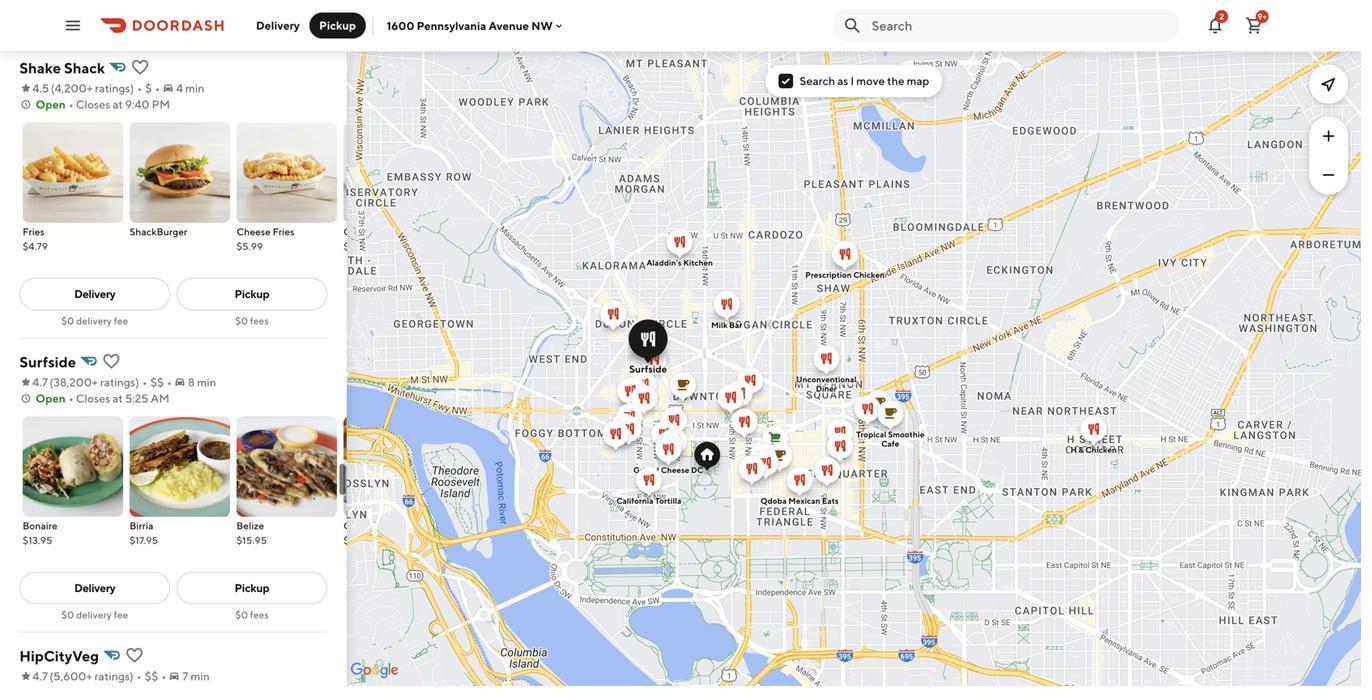 Task type: locate. For each thing, give the bounding box(es) containing it.
shackburger
[[130, 226, 187, 237]]

0 vertical spatial open
[[36, 98, 66, 111]]

belize
[[237, 520, 264, 532]]

0 vertical spatial min
[[185, 81, 205, 95]]

pickup link for shake shack
[[177, 278, 327, 310]]

• $
[[137, 81, 152, 95]]

pickup link down $5.99
[[177, 278, 327, 310]]

2 average rating of 4.7 out of 5 element from the top
[[19, 669, 48, 685]]

)
[[130, 81, 134, 95], [135, 376, 139, 389], [130, 670, 134, 683]]

1 vertical spatial $0 delivery fee
[[61, 609, 128, 621]]

• $$ for surfside
[[142, 376, 164, 389]]

delivery up ( 38,200+ ratings ) in the left of the page
[[76, 315, 112, 327]]

$0 fees for surfside
[[235, 609, 269, 621]]

$0 delivery fee
[[61, 315, 128, 327], [61, 609, 128, 621]]

1 vertical spatial delivery link
[[19, 572, 170, 605]]

$0 delivery fee for shake shack
[[61, 315, 128, 327]]

zoom in image
[[1319, 126, 1339, 146]]

2 fees from the top
[[250, 609, 269, 621]]

38,200+
[[53, 376, 98, 389]]

0 vertical spatial pickup
[[319, 19, 356, 32]]

2 delivery from the top
[[76, 609, 112, 621]]

1 vertical spatial 4.7
[[32, 670, 48, 683]]

0 vertical spatial fee
[[114, 315, 128, 327]]

0 vertical spatial 4.7
[[32, 376, 48, 389]]

recenter the map image
[[1319, 75, 1339, 94]]

ratings
[[95, 81, 130, 95], [100, 376, 135, 389], [95, 670, 130, 683]]

at left 5:25
[[113, 392, 123, 405]]

2 $0 fees from the top
[[235, 609, 269, 621]]

aladdin's kitchen prescription chicken
[[647, 258, 885, 280], [647, 258, 885, 280]]

0 vertical spatial delivery link
[[19, 278, 170, 310]]

delivery for shake shack
[[76, 315, 112, 327]]

map
[[907, 74, 930, 88]]

smoothie
[[888, 430, 925, 439], [888, 430, 925, 439]]

$0
[[61, 315, 74, 327], [235, 315, 248, 327], [61, 609, 74, 621], [235, 609, 248, 621]]

4.5
[[32, 81, 49, 95]]

diner
[[816, 384, 837, 393], [816, 384, 837, 393]]

open down 4.5
[[36, 98, 66, 111]]

2
[[1220, 12, 1224, 21]]

0 vertical spatial closes
[[76, 98, 110, 111]]

fee up ( 38,200+ ratings ) in the left of the page
[[114, 315, 128, 327]]

delivery up hipcityveg
[[76, 609, 112, 621]]

1 vertical spatial $$
[[145, 670, 158, 683]]

closes down ( 4,200+ ratings )
[[76, 98, 110, 111]]

2 vertical spatial ratings
[[95, 670, 130, 683]]

1 4.7 from the top
[[32, 376, 48, 389]]

2 4.7 from the top
[[32, 670, 48, 683]]

fees
[[250, 315, 269, 327], [250, 609, 269, 621]]

fees for surfside
[[250, 609, 269, 621]]

pickup link
[[177, 278, 327, 310], [177, 572, 327, 605]]

at for shake shack
[[113, 98, 123, 111]]

ratings up open • closes at 5:25 am
[[100, 376, 135, 389]]

$0 up 38,200+
[[61, 315, 74, 327]]

delivery link down $17.95
[[19, 572, 170, 605]]

4.7
[[32, 376, 48, 389], [32, 670, 48, 683]]

1600
[[387, 19, 415, 32]]

open menu image
[[63, 16, 83, 35]]

1 fees from the top
[[250, 315, 269, 327]]

2 vertical spatial min
[[191, 670, 210, 683]]

delivery
[[76, 315, 112, 327], [76, 609, 112, 621]]

fries down cheese fries image
[[273, 226, 295, 237]]

min for surfside
[[197, 376, 216, 389]]

1 horizontal spatial fries
[[273, 226, 295, 237]]

• left $
[[137, 81, 142, 95]]

average rating of 4.7 out of 5 element
[[19, 374, 48, 391], [19, 669, 48, 685]]

0 vertical spatial click to add this store to your saved list image
[[131, 58, 150, 77]]

0 vertical spatial $0 delivery fee
[[61, 315, 128, 327]]

2 delivery link from the top
[[19, 572, 170, 605]]

0 vertical spatial pickup link
[[177, 278, 327, 310]]

tropical smoothie cafe
[[856, 430, 925, 449], [856, 430, 925, 449]]

5,600+
[[53, 670, 92, 683]]

( 4,200+ ratings )
[[51, 81, 134, 95]]

• $$ up "am"
[[142, 376, 164, 389]]

• $$ down click to add this store to your saved list icon
[[137, 670, 158, 683]]

min right 4
[[185, 81, 205, 95]]

bar
[[729, 321, 742, 330], [729, 321, 742, 330]]

ratings down click to add this store to your saved list icon
[[95, 670, 130, 683]]

9:40
[[125, 98, 150, 111]]

2 pickup link from the top
[[177, 572, 327, 605]]

ratings for surfside
[[100, 376, 135, 389]]

2 at from the top
[[113, 392, 123, 405]]

h
[[1071, 445, 1077, 455], [1071, 445, 1077, 455]]

min
[[185, 81, 205, 95], [197, 376, 216, 389], [191, 670, 210, 683]]

avenue
[[489, 19, 529, 32]]

1 pickup link from the top
[[177, 278, 327, 310]]

$$ for hipcityveg
[[145, 670, 158, 683]]

• down 4,200+ at the left top
[[69, 98, 74, 111]]

open down 38,200+
[[36, 392, 66, 405]]

the
[[887, 74, 905, 88]]

1 $0 delivery fee from the top
[[61, 315, 128, 327]]

1 vertical spatial • $$
[[137, 670, 158, 683]]

$0 delivery fee up hipcityveg
[[61, 609, 128, 621]]

$0 up hipcityveg
[[61, 609, 74, 621]]

1 vertical spatial delivery
[[74, 287, 115, 301]]

( up open • closes at 5:25 am
[[50, 376, 53, 389]]

$0 fees down the $15.95
[[235, 609, 269, 621]]

closes
[[76, 98, 110, 111], [76, 392, 110, 405]]

$$ up "am"
[[150, 376, 164, 389]]

click to add this store to your saved list image up ( 38,200+ ratings ) in the left of the page
[[102, 352, 121, 371]]

2 open from the top
[[36, 392, 66, 405]]

2 $0 delivery fee from the top
[[61, 609, 128, 621]]

•
[[137, 81, 142, 95], [155, 81, 160, 95], [69, 98, 74, 111], [142, 376, 147, 389], [167, 376, 172, 389], [69, 392, 74, 405], [137, 670, 142, 683], [161, 670, 166, 683]]

tortilla
[[655, 496, 682, 506], [655, 496, 682, 506]]

• $$
[[142, 376, 164, 389], [137, 670, 158, 683]]

1 vertical spatial )
[[135, 376, 139, 389]]

at
[[113, 98, 123, 111], [113, 392, 123, 405]]

2 fee from the top
[[114, 609, 128, 621]]

( 38,200+ ratings )
[[50, 376, 139, 389]]

pickup
[[319, 19, 356, 32], [235, 287, 269, 301], [235, 581, 269, 595]]

pickup button
[[310, 13, 366, 38]]

( down hipcityveg
[[50, 670, 53, 683]]

$$
[[150, 376, 164, 389], [145, 670, 158, 683]]

pennsylvania
[[417, 19, 486, 32]]

open
[[36, 98, 66, 111], [36, 392, 66, 405]]

0 vertical spatial fees
[[250, 315, 269, 327]]

ratings up open • closes at 9:40 pm
[[95, 81, 130, 95]]

0 vertical spatial (
[[51, 81, 55, 95]]

1 vertical spatial pickup link
[[177, 572, 327, 605]]

1 $0 fees from the top
[[235, 315, 269, 327]]

fries
[[23, 226, 44, 237], [273, 226, 295, 237]]

unconventional
[[796, 375, 857, 384], [796, 375, 857, 384]]

average rating of 4.5 out of 5 element
[[19, 80, 49, 96]]

0 vertical spatial ratings
[[95, 81, 130, 95]]

1 vertical spatial at
[[113, 392, 123, 405]]

fees down $5.99
[[250, 315, 269, 327]]

click to add this store to your saved list image
[[131, 58, 150, 77], [102, 352, 121, 371]]

tropical
[[856, 430, 887, 439], [856, 430, 887, 439]]

1 horizontal spatial click to add this store to your saved list image
[[131, 58, 150, 77]]

pickup down the $15.95
[[235, 581, 269, 595]]

0 vertical spatial )
[[130, 81, 134, 95]]

delivery link down $4.79
[[19, 278, 170, 310]]

surfside unconventional diner
[[629, 363, 857, 393], [629, 363, 857, 393]]

2 vertical spatial pickup
[[235, 581, 269, 595]]

1 delivery link from the top
[[19, 278, 170, 310]]

hipcityveg
[[19, 648, 99, 665]]

• down 38,200+
[[69, 392, 74, 405]]

9+ button
[[1238, 9, 1271, 42]]

closes for surfside
[[76, 392, 110, 405]]

2 fries from the left
[[273, 226, 295, 237]]

(
[[51, 81, 55, 95], [50, 376, 53, 389], [50, 670, 53, 683]]

1 vertical spatial closes
[[76, 392, 110, 405]]

) up 5:25
[[135, 376, 139, 389]]

1600 pennsylvania avenue nw button
[[387, 19, 566, 32]]

0 vertical spatial at
[[113, 98, 123, 111]]

mexican
[[789, 496, 821, 506], [789, 496, 821, 506]]

ratings for hipcityveg
[[95, 670, 130, 683]]

$5.99
[[237, 241, 263, 252]]

open for surfside
[[36, 392, 66, 405]]

bonaire image
[[23, 417, 123, 517]]

1 vertical spatial (
[[50, 376, 53, 389]]

aladdin's
[[647, 258, 682, 267], [647, 258, 682, 267]]

min right 8
[[197, 376, 216, 389]]

pickup down $5.99
[[235, 287, 269, 301]]

prescription
[[806, 270, 852, 280], [806, 270, 852, 280]]

1 vertical spatial min
[[197, 376, 216, 389]]

1 closes from the top
[[76, 98, 110, 111]]

pickup link down the $15.95
[[177, 572, 327, 605]]

pickup for shake shack
[[235, 287, 269, 301]]

0 vertical spatial • $$
[[142, 376, 164, 389]]

california tortilla
[[617, 496, 682, 506], [617, 496, 682, 506]]

$0 delivery fee up ( 38,200+ ratings ) in the left of the page
[[61, 315, 128, 327]]

0 vertical spatial average rating of 4.7 out of 5 element
[[19, 374, 48, 391]]

4.7 left 38,200+
[[32, 376, 48, 389]]

$0 fees down $5.99
[[235, 315, 269, 327]]

) down click to add this store to your saved list icon
[[130, 670, 134, 683]]

birria
[[130, 520, 154, 532]]

1 at from the top
[[113, 98, 123, 111]]

2 closes from the top
[[76, 392, 110, 405]]

1 open from the top
[[36, 98, 66, 111]]

1600 pennsylvania avenue nw
[[387, 19, 553, 32]]

qdoba mexican eats
[[761, 496, 839, 506], [761, 496, 839, 506]]

4,200+
[[55, 81, 93, 95]]

2 vertical spatial (
[[50, 670, 53, 683]]

qdoba
[[761, 496, 787, 506], [761, 496, 787, 506]]

0 horizontal spatial fries
[[23, 226, 44, 237]]

4.7 down hipcityveg
[[32, 670, 48, 683]]

i
[[851, 74, 854, 88]]

at for surfside
[[113, 392, 123, 405]]

1 vertical spatial average rating of 4.7 out of 5 element
[[19, 669, 48, 685]]

0 vertical spatial $0 fees
[[235, 315, 269, 327]]

1 fee from the top
[[114, 315, 128, 327]]

closes for shake shack
[[76, 98, 110, 111]]

shackburger image
[[130, 122, 230, 223]]

chicken
[[854, 270, 885, 280], [854, 270, 885, 280], [1086, 445, 1117, 455], [1086, 445, 1117, 455]]

average rating of 4.7 out of 5 element down hipcityveg
[[19, 669, 48, 685]]

• up "am"
[[167, 376, 172, 389]]

fees down the $15.95
[[250, 609, 269, 621]]

average rating of 4.7 out of 5 element left 38,200+
[[19, 374, 48, 391]]

delivery link
[[19, 278, 170, 310], [19, 572, 170, 605]]

cheese
[[237, 226, 271, 237], [661, 466, 690, 475], [661, 466, 690, 475]]

click to add this store to your saved list image for shake shack
[[131, 58, 150, 77]]

open for shake shack
[[36, 98, 66, 111]]

fees for shake shack
[[250, 315, 269, 327]]

1 fries from the left
[[23, 226, 44, 237]]

dc
[[691, 466, 704, 475], [691, 466, 704, 475]]

california
[[617, 496, 654, 506], [617, 496, 654, 506]]

1 vertical spatial ratings
[[100, 376, 135, 389]]

1 vertical spatial delivery
[[76, 609, 112, 621]]

click to add this store to your saved list image
[[125, 646, 144, 665]]

notification bell image
[[1206, 16, 1225, 35]]

Store search: begin typing to search for stores available on DoorDash text field
[[872, 17, 1170, 34]]

0 vertical spatial delivery
[[76, 315, 112, 327]]

open • closes at 5:25 am
[[36, 392, 169, 405]]

1 vertical spatial fees
[[250, 609, 269, 621]]

) left • $
[[130, 81, 134, 95]]

fee up click to add this store to your saved list icon
[[114, 609, 128, 621]]

$$ left 7
[[145, 670, 158, 683]]

1 vertical spatial pickup
[[235, 287, 269, 301]]

at left 9:40
[[113, 98, 123, 111]]

fries up $4.79
[[23, 226, 44, 237]]

0 horizontal spatial click to add this store to your saved list image
[[102, 352, 121, 371]]

1 vertical spatial open
[[36, 392, 66, 405]]

birria $17.95
[[130, 520, 158, 546]]

2 vertical spatial delivery
[[74, 581, 115, 595]]

4.7 for hipcityveg
[[32, 670, 48, 683]]

&
[[1079, 445, 1084, 455], [1079, 445, 1084, 455]]

closes down ( 38,200+ ratings ) in the left of the page
[[76, 392, 110, 405]]

h & chicken
[[1071, 445, 1117, 455], [1071, 445, 1117, 455]]

min for hipcityveg
[[191, 670, 210, 683]]

0 vertical spatial $$
[[150, 376, 164, 389]]

1 delivery from the top
[[76, 315, 112, 327]]

grilled cheese dc
[[634, 466, 704, 475], [634, 466, 704, 475]]

kitchen
[[683, 258, 713, 267], [683, 258, 713, 267]]

( right 4.5
[[51, 81, 55, 95]]

fee
[[114, 315, 128, 327], [114, 609, 128, 621]]

min right 7
[[191, 670, 210, 683]]

delivery for surfside
[[76, 609, 112, 621]]

pickup right delivery button
[[319, 19, 356, 32]]

0 vertical spatial delivery
[[256, 19, 300, 32]]

eats
[[822, 496, 839, 506], [822, 496, 839, 506]]

1 vertical spatial $0 fees
[[235, 609, 269, 621]]

1 vertical spatial fee
[[114, 609, 128, 621]]

$0 fees for shake shack
[[235, 315, 269, 327]]

2 vertical spatial )
[[130, 670, 134, 683]]

$0 fees
[[235, 315, 269, 327], [235, 609, 269, 621]]

) for surfside
[[135, 376, 139, 389]]

fee for shake shack
[[114, 315, 128, 327]]

delivery
[[256, 19, 300, 32], [74, 287, 115, 301], [74, 581, 115, 595]]

1 vertical spatial click to add this store to your saved list image
[[102, 352, 121, 371]]

1 average rating of 4.7 out of 5 element from the top
[[19, 374, 48, 391]]

click to add this store to your saved list image up • $
[[131, 58, 150, 77]]



Task type: vqa. For each thing, say whether or not it's contained in the screenshot.


Task type: describe. For each thing, give the bounding box(es) containing it.
$4.79
[[23, 241, 48, 252]]

shackburger button
[[130, 122, 230, 239]]

1 items, open order cart image
[[1245, 16, 1264, 35]]

delivery button
[[246, 13, 310, 38]]

• $$ for hipcityveg
[[137, 670, 158, 683]]

cheese fries $5.99
[[237, 226, 295, 252]]

birria image
[[130, 417, 230, 517]]

pickup inside button
[[319, 19, 356, 32]]

fries inside cheese fries $5.99
[[273, 226, 295, 237]]

4 min
[[176, 81, 205, 95]]

$15.95
[[237, 535, 267, 546]]

pm
[[152, 98, 170, 111]]

( for surfside
[[50, 376, 53, 389]]

open • closes at 9:40 pm
[[36, 98, 170, 111]]

search as i move the map
[[800, 74, 930, 88]]

belize image
[[237, 417, 337, 517]]

shake shack
[[19, 59, 105, 77]]

4.7 for surfside
[[32, 376, 48, 389]]

• up 5:25
[[142, 376, 147, 389]]

as
[[838, 74, 849, 88]]

ratings for shake shack
[[95, 81, 130, 95]]

8
[[188, 376, 195, 389]]

nw
[[532, 19, 553, 32]]

bonaire
[[23, 520, 58, 532]]

fries inside fries $4.79
[[23, 226, 44, 237]]

pickup for surfside
[[235, 581, 269, 595]]

• down click to add this store to your saved list icon
[[137, 670, 142, 683]]

shake
[[19, 59, 61, 77]]

( for shake shack
[[51, 81, 55, 95]]

$$ for surfside
[[150, 376, 164, 389]]

move
[[857, 74, 885, 88]]

pickup link for surfside
[[177, 572, 327, 605]]

$13.95
[[23, 535, 52, 546]]

cheese fries image
[[237, 122, 337, 223]]

fries $4.79
[[23, 226, 48, 252]]

) for shake shack
[[130, 81, 134, 95]]

delivery for surfside
[[74, 581, 115, 595]]

5:25
[[125, 392, 148, 405]]

$0 down the $15.95
[[235, 609, 248, 621]]

bonaire $13.95
[[23, 520, 58, 546]]

powered by google image
[[351, 663, 399, 679]]

belize $15.95
[[237, 520, 267, 546]]

( 5,600+ ratings )
[[50, 670, 134, 683]]

cheese inside cheese fries $5.99
[[237, 226, 271, 237]]

$17.95
[[130, 535, 158, 546]]

average rating of 4.7 out of 5 element for hipcityveg
[[19, 669, 48, 685]]

fee for surfside
[[114, 609, 128, 621]]

map region
[[294, 0, 1361, 686]]

Search as I move the map checkbox
[[779, 74, 793, 88]]

am
[[151, 392, 169, 405]]

• right $
[[155, 81, 160, 95]]

8 min
[[188, 376, 216, 389]]

min for shake shack
[[185, 81, 205, 95]]

9+
[[1258, 12, 1267, 21]]

7
[[182, 670, 188, 683]]

( for hipcityveg
[[50, 670, 53, 683]]

delivery link for shake shack
[[19, 278, 170, 310]]

) for hipcityveg
[[130, 670, 134, 683]]

delivery link for surfside
[[19, 572, 170, 605]]

shack
[[64, 59, 105, 77]]

$0 delivery fee for surfside
[[61, 609, 128, 621]]

average rating of 4.7 out of 5 element for surfside
[[19, 374, 48, 391]]

4
[[176, 81, 183, 95]]

fries image
[[23, 122, 123, 223]]

search
[[800, 74, 835, 88]]

click to add this store to your saved list image for surfside
[[102, 352, 121, 371]]

delivery inside delivery button
[[256, 19, 300, 32]]

• left 7
[[161, 670, 166, 683]]

$
[[145, 81, 152, 95]]

delivery for shake shack
[[74, 287, 115, 301]]

7 min
[[182, 670, 210, 683]]

$0 down $5.99
[[235, 315, 248, 327]]

zoom out image
[[1319, 165, 1339, 185]]



